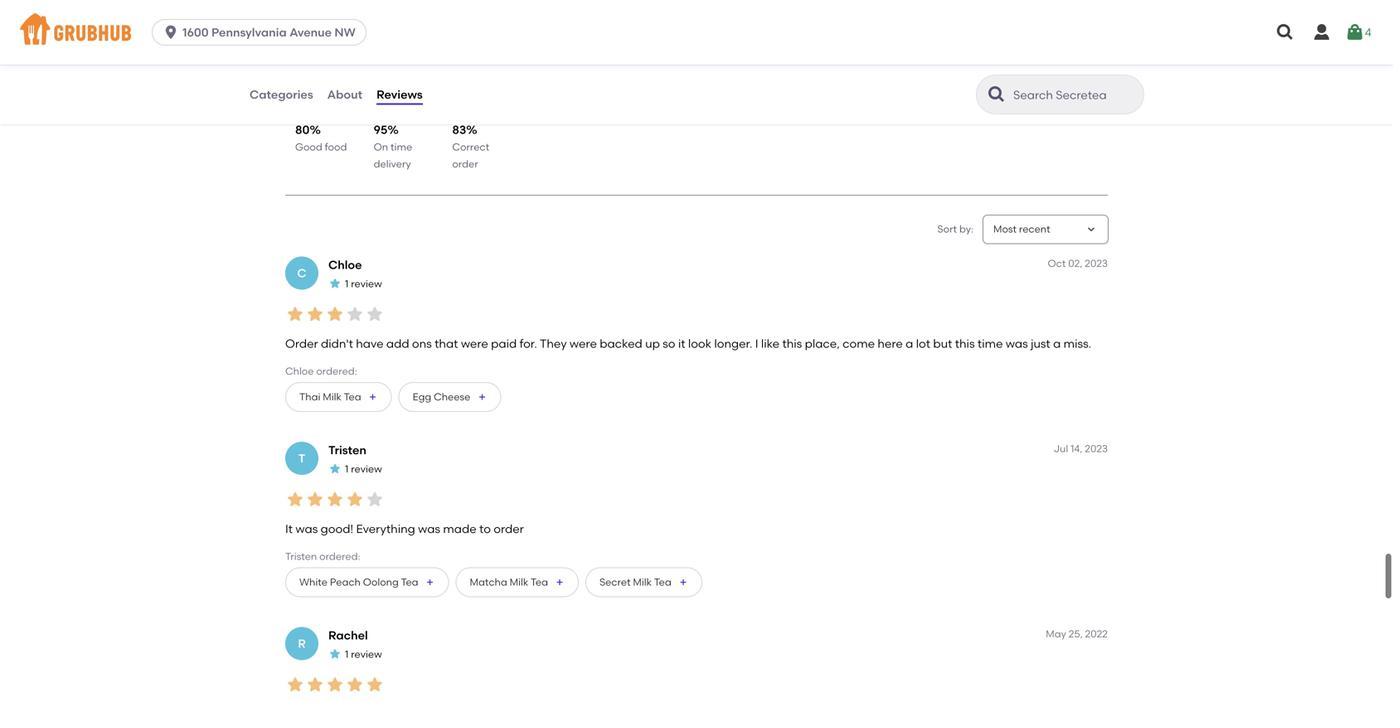 Task type: describe. For each thing, give the bounding box(es) containing it.
1 for chloe
[[345, 278, 349, 290]]

good!
[[321, 522, 354, 536]]

c
[[297, 266, 307, 280]]

1 horizontal spatial svg image
[[1313, 22, 1333, 42]]

thai milk tea
[[300, 391, 361, 403]]

it
[[285, 522, 293, 536]]

ons
[[412, 337, 432, 351]]

plus icon image for secret milk tea
[[679, 578, 688, 588]]

1600 pennsylvania avenue nw button
[[152, 19, 373, 46]]

review for tristen
[[351, 464, 382, 476]]

peach
[[330, 577, 361, 589]]

secret
[[600, 577, 631, 589]]

on
[[374, 141, 388, 153]]

matcha milk tea button
[[456, 568, 579, 598]]

83
[[452, 123, 466, 137]]

like
[[762, 337, 780, 351]]

44
[[295, 93, 309, 107]]

jul 14, 2023
[[1054, 443, 1109, 455]]

i
[[756, 337, 759, 351]]

most
[[994, 223, 1017, 235]]

egg cheese
[[413, 391, 471, 403]]

delivery
[[374, 158, 411, 170]]

95
[[374, 123, 388, 137]]

1 were from the left
[[461, 337, 489, 351]]

white
[[300, 577, 328, 589]]

Search Secretea search field
[[1012, 87, 1139, 103]]

about button
[[327, 65, 363, 124]]

place,
[[805, 337, 840, 351]]

up
[[646, 337, 660, 351]]

categories
[[250, 87, 313, 102]]

14,
[[1071, 443, 1083, 455]]

thai milk tea button
[[285, 383, 392, 412]]

search icon image
[[987, 85, 1007, 105]]

nw
[[335, 25, 356, 39]]

lot
[[917, 337, 931, 351]]

1 review for tristen
[[345, 464, 382, 476]]

time inside 95 on time delivery
[[391, 141, 413, 153]]

milk for matcha
[[510, 577, 529, 589]]

2 a from the left
[[1054, 337, 1061, 351]]

look
[[689, 337, 712, 351]]

but
[[934, 337, 953, 351]]

2023 for order didn't have add ons that were paid for. they were backed up so it look longer. i like this place, come here a lot but this time was just a miss.
[[1086, 258, 1109, 270]]

for
[[383, 39, 411, 63]]

25,
[[1069, 629, 1083, 641]]

order
[[285, 337, 318, 351]]

add
[[387, 337, 410, 351]]

have
[[356, 337, 384, 351]]

02,
[[1069, 258, 1083, 270]]

tristen ordered:
[[285, 551, 360, 563]]

r
[[298, 637, 306, 651]]

main navigation navigation
[[0, 0, 1394, 65]]

1600 pennsylvania avenue nw
[[183, 25, 356, 39]]

review for chloe
[[351, 278, 382, 290]]

plus icon image for egg cheese
[[477, 393, 487, 402]]

may 25, 2022
[[1047, 629, 1109, 641]]

backed
[[600, 337, 643, 351]]

jul
[[1054, 443, 1069, 455]]

svg image inside 4 button
[[1346, 22, 1366, 42]]

avenue
[[290, 25, 332, 39]]

tea right "oolong"
[[401, 577, 419, 589]]

egg cheese button
[[399, 383, 501, 412]]

didn't
[[321, 337, 353, 351]]

ratings
[[312, 93, 351, 107]]

good
[[295, 141, 323, 153]]

sort by:
[[938, 223, 974, 235]]

caret down icon image
[[1085, 223, 1099, 236]]

1 for tristen
[[345, 464, 349, 476]]

categories button
[[249, 65, 314, 124]]

it
[[679, 337, 686, 351]]

95 on time delivery
[[374, 123, 413, 170]]

4 button
[[1346, 17, 1372, 47]]

egg
[[413, 391, 432, 403]]

order didn't have add ons that were paid for. they were backed up so it look longer. i like this place, come here a lot but this time was just a miss.
[[285, 337, 1092, 351]]

rachel
[[329, 629, 368, 643]]

oct
[[1048, 258, 1067, 270]]

food
[[325, 141, 347, 153]]

by:
[[960, 223, 974, 235]]



Task type: vqa. For each thing, say whether or not it's contained in the screenshot.
They
yes



Task type: locate. For each thing, give the bounding box(es) containing it.
2023 right the 14,
[[1086, 443, 1109, 455]]

0 vertical spatial 1 review
[[345, 278, 382, 290]]

1 vertical spatial 2023
[[1086, 443, 1109, 455]]

correct
[[452, 141, 490, 153]]

were
[[461, 337, 489, 351], [570, 337, 597, 351]]

2 horizontal spatial was
[[1006, 337, 1029, 351]]

0 horizontal spatial order
[[452, 158, 478, 170]]

a left lot on the right top of page
[[906, 337, 914, 351]]

order down the correct
[[452, 158, 478, 170]]

0 horizontal spatial chloe
[[285, 365, 314, 377]]

longer.
[[715, 337, 753, 351]]

1 for rachel
[[345, 649, 349, 661]]

so
[[663, 337, 676, 351]]

svg image left 1600
[[163, 24, 179, 41]]

2 vertical spatial review
[[351, 649, 382, 661]]

1 review for rachel
[[345, 649, 382, 661]]

0 vertical spatial reviews
[[295, 39, 378, 63]]

1 right c
[[345, 278, 349, 290]]

Sort by: field
[[994, 223, 1051, 237]]

matcha milk tea
[[470, 577, 548, 589]]

reviews button
[[376, 65, 424, 124]]

white peach oolong tea button
[[285, 568, 449, 598]]

tea right secret
[[654, 577, 672, 589]]

reviews for reviews for secretea
[[295, 39, 378, 63]]

reviews inside button
[[377, 87, 423, 102]]

tea
[[344, 391, 361, 403], [401, 577, 419, 589], [531, 577, 548, 589], [654, 577, 672, 589]]

1 horizontal spatial this
[[956, 337, 975, 351]]

tristen right t
[[329, 444, 367, 458]]

for.
[[520, 337, 537, 351]]

2 svg image from the left
[[1346, 22, 1366, 42]]

plus icon image right secret milk tea on the left of the page
[[679, 578, 688, 588]]

2023
[[1086, 258, 1109, 270], [1086, 443, 1109, 455]]

0 horizontal spatial tristen
[[285, 551, 317, 563]]

cheese
[[434, 391, 471, 403]]

here
[[878, 337, 903, 351]]

2 1 from the top
[[345, 464, 349, 476]]

plus icon image for matcha milk tea
[[555, 578, 565, 588]]

1 vertical spatial chloe
[[285, 365, 314, 377]]

1 1 from the top
[[345, 278, 349, 290]]

1 vertical spatial order
[[494, 522, 524, 536]]

0 horizontal spatial svg image
[[1276, 22, 1296, 42]]

0 vertical spatial chloe
[[329, 258, 362, 272]]

order inside 83 correct order
[[452, 158, 478, 170]]

milk
[[323, 391, 342, 403], [510, 577, 529, 589], [633, 577, 652, 589]]

recent
[[1020, 223, 1051, 235]]

matcha
[[470, 577, 508, 589]]

plus icon image for white peach oolong tea
[[425, 578, 435, 588]]

1 this from the left
[[783, 337, 803, 351]]

t
[[298, 452, 306, 466]]

star icon image
[[295, 64, 319, 87], [319, 64, 342, 87], [342, 64, 365, 87], [365, 64, 388, 87], [388, 64, 412, 87], [329, 277, 342, 290], [285, 305, 305, 325], [305, 305, 325, 325], [325, 305, 345, 325], [345, 305, 365, 325], [365, 305, 385, 325], [329, 462, 342, 476], [285, 490, 305, 510], [305, 490, 325, 510], [325, 490, 345, 510], [345, 490, 365, 510], [365, 490, 385, 510], [329, 648, 342, 661], [285, 676, 305, 695], [305, 676, 325, 695], [325, 676, 345, 695], [345, 676, 365, 695], [365, 676, 385, 695]]

0 horizontal spatial were
[[461, 337, 489, 351]]

1 horizontal spatial a
[[1054, 337, 1061, 351]]

0 horizontal spatial svg image
[[163, 24, 179, 41]]

1 vertical spatial reviews
[[377, 87, 423, 102]]

svg image left 4 button
[[1313, 22, 1333, 42]]

ordered: for have
[[316, 365, 357, 377]]

white peach oolong tea
[[300, 577, 419, 589]]

plus icon image right the "thai milk tea"
[[368, 393, 378, 402]]

83 correct order
[[452, 123, 490, 170]]

reviews for secretea
[[295, 39, 506, 63]]

was left made on the bottom of the page
[[418, 522, 441, 536]]

reviews up 95
[[377, 87, 423, 102]]

1 horizontal spatial tristen
[[329, 444, 367, 458]]

0 horizontal spatial time
[[391, 141, 413, 153]]

svg image inside 1600 pennsylvania avenue nw button
[[163, 24, 179, 41]]

0 vertical spatial tristen
[[329, 444, 367, 458]]

0 horizontal spatial this
[[783, 337, 803, 351]]

tristen for tristen ordered:
[[285, 551, 317, 563]]

tristen for tristen
[[329, 444, 367, 458]]

1 down rachel on the left bottom of the page
[[345, 649, 349, 661]]

secret milk tea button
[[586, 568, 703, 598]]

reviews for reviews
[[377, 87, 423, 102]]

oct 02, 2023
[[1048, 258, 1109, 270]]

chloe ordered:
[[285, 365, 357, 377]]

plus icon image inside 'egg cheese' button
[[477, 393, 487, 402]]

svg image
[[1276, 22, 1296, 42], [1346, 22, 1366, 42]]

sort
[[938, 223, 958, 235]]

plus icon image
[[368, 393, 378, 402], [477, 393, 487, 402], [425, 578, 435, 588], [555, 578, 565, 588], [679, 578, 688, 588]]

plus icon image right "oolong"
[[425, 578, 435, 588]]

they
[[540, 337, 567, 351]]

1 svg image from the left
[[1276, 22, 1296, 42]]

1 horizontal spatial order
[[494, 522, 524, 536]]

1 1 review from the top
[[345, 278, 382, 290]]

that
[[435, 337, 458, 351]]

order right to
[[494, 522, 524, 536]]

1 right t
[[345, 464, 349, 476]]

0 horizontal spatial was
[[296, 522, 318, 536]]

ordered:
[[316, 365, 357, 377], [320, 551, 360, 563]]

plus icon image for thai milk tea
[[368, 393, 378, 402]]

miss.
[[1064, 337, 1092, 351]]

milk for thai
[[323, 391, 342, 403]]

milk right 'thai'
[[323, 391, 342, 403]]

review up have
[[351, 278, 382, 290]]

review up everything
[[351, 464, 382, 476]]

paid
[[491, 337, 517, 351]]

3 1 review from the top
[[345, 649, 382, 661]]

3 review from the top
[[351, 649, 382, 661]]

this
[[783, 337, 803, 351], [956, 337, 975, 351]]

1 review
[[345, 278, 382, 290], [345, 464, 382, 476], [345, 649, 382, 661]]

tea down the chloe ordered:
[[344, 391, 361, 403]]

milk right secret
[[633, 577, 652, 589]]

review for rachel
[[351, 649, 382, 661]]

plus icon image right the cheese
[[477, 393, 487, 402]]

made
[[443, 522, 477, 536]]

0 vertical spatial 2023
[[1086, 258, 1109, 270]]

about
[[327, 87, 363, 102]]

a
[[906, 337, 914, 351], [1054, 337, 1061, 351]]

2023 right "02,"
[[1086, 258, 1109, 270]]

0 vertical spatial time
[[391, 141, 413, 153]]

1 review right t
[[345, 464, 382, 476]]

reviews up about
[[295, 39, 378, 63]]

44 ratings
[[295, 93, 351, 107]]

reviews
[[295, 39, 378, 63], [377, 87, 423, 102]]

tea for matcha milk tea
[[531, 577, 548, 589]]

0 vertical spatial ordered:
[[316, 365, 357, 377]]

a right "just"
[[1054, 337, 1061, 351]]

2 this from the left
[[956, 337, 975, 351]]

1 vertical spatial time
[[978, 337, 1004, 351]]

time
[[391, 141, 413, 153], [978, 337, 1004, 351]]

1 horizontal spatial chloe
[[329, 258, 362, 272]]

1 horizontal spatial svg image
[[1346, 22, 1366, 42]]

chloe down order
[[285, 365, 314, 377]]

plus icon image right matcha milk tea
[[555, 578, 565, 588]]

tea right 'matcha'
[[531, 577, 548, 589]]

chloe right c
[[329, 258, 362, 272]]

everything
[[356, 522, 415, 536]]

1 review from the top
[[351, 278, 382, 290]]

2 2023 from the top
[[1086, 443, 1109, 455]]

plus icon image inside secret milk tea button
[[679, 578, 688, 588]]

0 vertical spatial order
[[452, 158, 478, 170]]

2023 for it was good! everything was made to order
[[1086, 443, 1109, 455]]

80 good food
[[295, 123, 347, 153]]

0 vertical spatial 1
[[345, 278, 349, 290]]

may
[[1047, 629, 1067, 641]]

0 horizontal spatial a
[[906, 337, 914, 351]]

1 vertical spatial review
[[351, 464, 382, 476]]

secret milk tea
[[600, 577, 672, 589]]

pennsylvania
[[212, 25, 287, 39]]

tristen
[[329, 444, 367, 458], [285, 551, 317, 563]]

2 were from the left
[[570, 337, 597, 351]]

2022
[[1086, 629, 1109, 641]]

plus icon image inside white peach oolong tea button
[[425, 578, 435, 588]]

it was good! everything was made to order
[[285, 522, 524, 536]]

chloe for chloe
[[329, 258, 362, 272]]

time right but
[[978, 337, 1004, 351]]

2 review from the top
[[351, 464, 382, 476]]

2 horizontal spatial milk
[[633, 577, 652, 589]]

this right the like
[[783, 337, 803, 351]]

tea for secret milk tea
[[654, 577, 672, 589]]

1 horizontal spatial were
[[570, 337, 597, 351]]

review down rachel on the left bottom of the page
[[351, 649, 382, 661]]

chloe for chloe ordered:
[[285, 365, 314, 377]]

1 horizontal spatial time
[[978, 337, 1004, 351]]

1 review down rachel on the left bottom of the page
[[345, 649, 382, 661]]

just
[[1031, 337, 1051, 351]]

svg image
[[1313, 22, 1333, 42], [163, 24, 179, 41]]

most recent
[[994, 223, 1051, 235]]

secretea
[[416, 39, 506, 63]]

were right that
[[461, 337, 489, 351]]

oolong
[[363, 577, 399, 589]]

time up 'delivery'
[[391, 141, 413, 153]]

2 vertical spatial 1
[[345, 649, 349, 661]]

ordered: up thai milk tea button
[[316, 365, 357, 377]]

1
[[345, 278, 349, 290], [345, 464, 349, 476], [345, 649, 349, 661]]

thai
[[300, 391, 321, 403]]

ordered: up peach
[[320, 551, 360, 563]]

4
[[1366, 25, 1372, 39]]

2 vertical spatial 1 review
[[345, 649, 382, 661]]

milk right 'matcha'
[[510, 577, 529, 589]]

was
[[1006, 337, 1029, 351], [296, 522, 318, 536], [418, 522, 441, 536]]

1 vertical spatial ordered:
[[320, 551, 360, 563]]

1 vertical spatial tristen
[[285, 551, 317, 563]]

0 vertical spatial review
[[351, 278, 382, 290]]

tristen up white
[[285, 551, 317, 563]]

1600
[[183, 25, 209, 39]]

1 horizontal spatial milk
[[510, 577, 529, 589]]

review
[[351, 278, 382, 290], [351, 464, 382, 476], [351, 649, 382, 661]]

1 review up have
[[345, 278, 382, 290]]

1 vertical spatial 1
[[345, 464, 349, 476]]

1 vertical spatial 1 review
[[345, 464, 382, 476]]

1 2023 from the top
[[1086, 258, 1109, 270]]

0 horizontal spatial milk
[[323, 391, 342, 403]]

2 1 review from the top
[[345, 464, 382, 476]]

ordered: for good!
[[320, 551, 360, 563]]

come
[[843, 337, 875, 351]]

1 review for chloe
[[345, 278, 382, 290]]

1 horizontal spatial was
[[418, 522, 441, 536]]

to
[[480, 522, 491, 536]]

this right but
[[956, 337, 975, 351]]

milk for secret
[[633, 577, 652, 589]]

was left "just"
[[1006, 337, 1029, 351]]

plus icon image inside thai milk tea button
[[368, 393, 378, 402]]

80
[[295, 123, 310, 137]]

plus icon image inside matcha milk tea button
[[555, 578, 565, 588]]

were right they
[[570, 337, 597, 351]]

3 1 from the top
[[345, 649, 349, 661]]

1 a from the left
[[906, 337, 914, 351]]

order
[[452, 158, 478, 170], [494, 522, 524, 536]]

was right it
[[296, 522, 318, 536]]

tea for thai milk tea
[[344, 391, 361, 403]]



